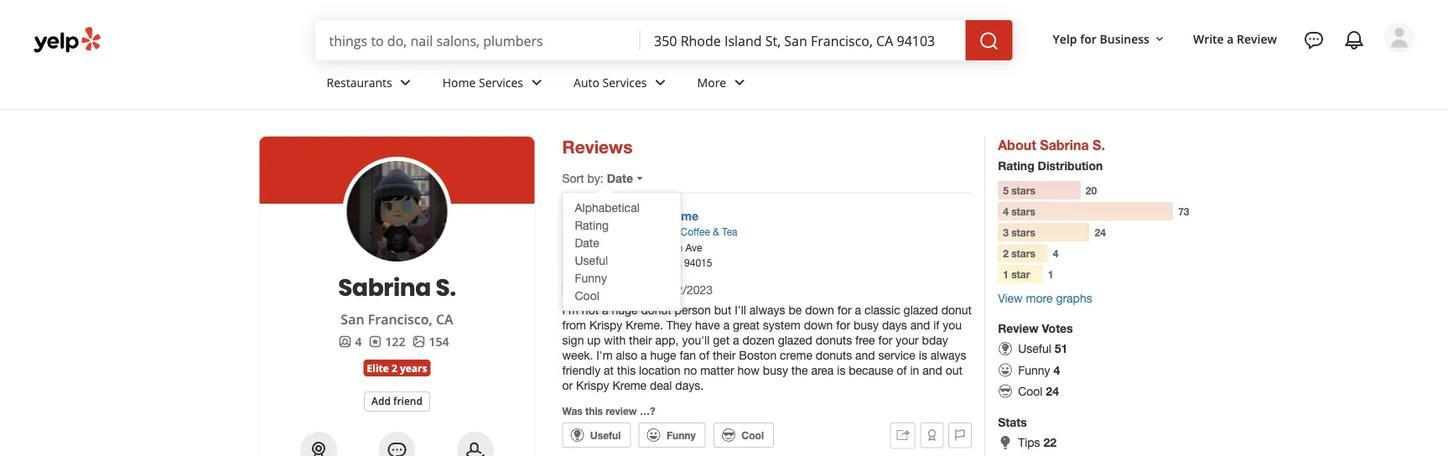 Task type: locate. For each thing, give the bounding box(es) containing it.
1 horizontal spatial always
[[931, 348, 967, 362]]

and right in
[[923, 364, 943, 377]]

16 chevron down v2 image
[[1153, 32, 1167, 46]]

1 vertical spatial cool
[[1018, 384, 1043, 398]]

down right be
[[805, 303, 835, 317]]

0 vertical spatial this
[[617, 364, 636, 377]]

of left in
[[897, 364, 907, 377]]

0 horizontal spatial s.
[[436, 271, 456, 304]]

3 24 chevron down v2 image from the left
[[730, 73, 750, 93]]

is right area on the bottom of page
[[837, 364, 846, 377]]

1 vertical spatial always
[[931, 348, 967, 362]]

messages image
[[1304, 30, 1324, 50]]

1 vertical spatial funny
[[1018, 363, 1051, 377]]

is
[[919, 348, 928, 362], [837, 364, 846, 377]]

review votes
[[998, 322, 1073, 335]]

useful down "was this review …?"
[[590, 429, 621, 441]]

16 photos v2 image
[[412, 335, 426, 348]]

cool down how
[[742, 429, 764, 441]]

and left if at the bottom right of page
[[911, 318, 930, 332]]

huge up 'location'
[[650, 348, 677, 362]]

0 vertical spatial their
[[629, 333, 652, 347]]

busy down boston
[[763, 364, 788, 377]]

Near text field
[[654, 31, 953, 49]]

2 services from the left
[[603, 74, 647, 90]]

1 24 chevron down v2 image from the left
[[527, 73, 547, 93]]

1 up the view more graphs link
[[1048, 268, 1054, 280]]

up
[[587, 333, 601, 347]]

restaurants link
[[313, 60, 429, 109]]

0 vertical spatial always
[[750, 303, 786, 317]]

1 vertical spatial s.
[[436, 271, 456, 304]]

1 horizontal spatial cool
[[742, 429, 764, 441]]

0 horizontal spatial of
[[699, 348, 710, 362]]

krispy up with on the bottom of the page
[[590, 318, 623, 332]]

s. up 154
[[436, 271, 456, 304]]

for right yelp
[[1081, 31, 1097, 47]]

date for by:
[[607, 172, 633, 185]]

view more graphs
[[998, 291, 1093, 305]]

0 horizontal spatial kreme
[[613, 379, 647, 392]]

24 chevron down v2 image
[[527, 73, 547, 93], [650, 73, 671, 93], [730, 73, 750, 93]]

0 vertical spatial date
[[607, 172, 633, 185]]

0 vertical spatial kreme
[[662, 209, 699, 223]]

review
[[606, 405, 637, 417]]

sabrina s. link
[[280, 271, 515, 304]]

funny inside alphabetical rating date useful funny cool
[[575, 271, 607, 285]]

menu containing alphabetical
[[563, 199, 681, 304]]

1 horizontal spatial kreme
[[662, 209, 699, 223]]

date inside alphabetical rating date useful funny cool
[[575, 236, 600, 250]]

4 stars from the top
[[1012, 247, 1036, 259]]

if
[[934, 318, 940, 332]]

donuts left free
[[816, 333, 852, 347]]

you
[[943, 318, 962, 332]]

stars for 4 stars
[[1012, 205, 1036, 217]]

huge up kreme.
[[612, 303, 638, 317]]

funny for funny
[[667, 429, 696, 441]]

stars right 5
[[1012, 185, 1036, 196]]

kreme down at
[[613, 379, 647, 392]]

cool down funny 4
[[1018, 384, 1043, 398]]

busy up free
[[854, 318, 879, 332]]

4 down 5
[[1003, 205, 1009, 217]]

4 right 16 friends v2 image
[[355, 333, 362, 349]]

always up the system
[[750, 303, 786, 317]]

Find text field
[[329, 31, 627, 49]]

1 services from the left
[[479, 74, 523, 90]]

0 horizontal spatial funny
[[575, 271, 607, 285]]

sullivan
[[648, 242, 683, 253]]

0 vertical spatial donuts
[[816, 333, 852, 347]]

rating down the about
[[998, 159, 1035, 173]]

2 vertical spatial funny
[[667, 429, 696, 441]]

ca down sullivan
[[668, 257, 682, 268]]

1 vertical spatial i'm
[[597, 348, 613, 362]]

cool up not
[[575, 289, 600, 302]]

2 right "elite"
[[392, 361, 397, 375]]

2 horizontal spatial 24 chevron down v2 image
[[730, 73, 750, 93]]

fan
[[680, 348, 696, 362]]

compliment image
[[309, 441, 329, 456]]

1 horizontal spatial donut
[[942, 303, 972, 317]]

1 vertical spatial useful
[[1018, 342, 1052, 356]]

a
[[1227, 31, 1234, 47], [602, 303, 609, 317], [855, 303, 861, 317], [724, 318, 730, 332], [733, 333, 739, 347], [641, 348, 647, 362]]

for
[[1081, 31, 1097, 47], [838, 303, 852, 317], [836, 318, 851, 332], [879, 333, 893, 347]]

0 vertical spatial useful
[[575, 253, 608, 267]]

0 vertical spatial krispy
[[623, 209, 658, 223]]

1 horizontal spatial review
[[1237, 31, 1277, 47]]

0 horizontal spatial their
[[629, 333, 652, 347]]

stars up 3 stars
[[1012, 205, 1036, 217]]

glazed
[[904, 303, 938, 317], [778, 333, 813, 347]]

1 vertical spatial kreme
[[613, 379, 647, 392]]

the
[[792, 364, 808, 377]]

4
[[1003, 205, 1009, 217], [1053, 247, 1059, 259], [355, 333, 362, 349], [1054, 363, 1060, 377]]

about
[[998, 137, 1037, 153]]

donuts
[[816, 333, 852, 347], [816, 348, 852, 362]]

1 horizontal spatial busy
[[854, 318, 879, 332]]

i'm up from
[[562, 303, 579, 317]]

review right the write
[[1237, 31, 1277, 47]]

1 horizontal spatial 1
[[1048, 268, 1054, 280]]

this inside i'm not a huge donut person but i'll always be down for a classic glazed donut from krispy kreme. they have a great system down for busy days and if you sign up with their app, you'll get a dozen glazed donuts free for your bday week. i'm also a huge fan of their boston creme donuts and service is always friendly at this location no matter how busy the area is because of in and out or krispy kreme deal days.
[[617, 364, 636, 377]]

sign
[[562, 333, 584, 347]]

3 stars from the top
[[1012, 226, 1036, 238]]

1 horizontal spatial i'm
[[597, 348, 613, 362]]

was
[[562, 405, 583, 417]]

alphabetical link
[[563, 199, 681, 216]]

matter
[[701, 364, 734, 377]]

0 vertical spatial 2
[[1003, 247, 1009, 259]]

2 stars from the top
[[1012, 205, 1036, 217]]

ca inside sabrina s. san francisco, ca
[[436, 310, 453, 328]]

1 horizontal spatial ca
[[668, 257, 682, 268]]

a right not
[[602, 303, 609, 317]]

always up out
[[931, 348, 967, 362]]

0 vertical spatial review
[[1237, 31, 1277, 47]]

1
[[1003, 268, 1009, 280], [1048, 268, 1054, 280]]

24 chevron down v2 image left 'auto'
[[527, 73, 547, 93]]

funny up not
[[575, 271, 607, 285]]

24 chevron down v2 image inside more link
[[730, 73, 750, 93]]

tea
[[722, 226, 738, 237]]

2 vertical spatial krispy
[[576, 379, 609, 392]]

None field
[[329, 31, 627, 49], [654, 31, 953, 49]]

1 horizontal spatial this
[[617, 364, 636, 377]]

useful
[[575, 253, 608, 267], [1018, 342, 1052, 356], [590, 429, 621, 441]]

i'm
[[562, 303, 579, 317], [597, 348, 613, 362]]

0 horizontal spatial services
[[479, 74, 523, 90]]

0 vertical spatial down
[[805, 303, 835, 317]]

0 vertical spatial funny
[[575, 271, 607, 285]]

service
[[879, 348, 916, 362]]

0 horizontal spatial is
[[837, 364, 846, 377]]

date right by:
[[607, 172, 633, 185]]

this down also
[[617, 364, 636, 377]]

menu
[[563, 199, 681, 304]]

or
[[562, 379, 573, 392]]

4.0 star rating image
[[562, 282, 648, 297]]

home
[[443, 74, 476, 90]]

1 left star
[[1003, 268, 1009, 280]]

2 down 3
[[1003, 247, 1009, 259]]

1 vertical spatial sabrina
[[338, 271, 431, 304]]

classic
[[865, 303, 901, 317]]

rating down alphabetical
[[575, 218, 609, 232]]

24 chevron down v2 image for auto services
[[650, 73, 671, 93]]

3
[[1003, 226, 1009, 238]]

0 vertical spatial of
[[699, 348, 710, 362]]

useful inside alphabetical rating date useful funny cool
[[575, 253, 608, 267]]

none field find
[[329, 31, 627, 49]]

1575
[[623, 242, 645, 253]]

business categories element
[[313, 60, 1415, 109]]

stars up star
[[1012, 247, 1036, 259]]

useful down review votes
[[1018, 342, 1052, 356]]

krispy kreme link
[[623, 209, 699, 223]]

services right home
[[479, 74, 523, 90]]

useful link
[[563, 252, 681, 269], [562, 423, 631, 448]]

their down get
[[713, 348, 736, 362]]

24 chevron down v2 image inside home services link
[[527, 73, 547, 93]]

stars
[[1012, 185, 1036, 196], [1012, 205, 1036, 217], [1012, 226, 1036, 238], [1012, 247, 1036, 259]]

None search field
[[316, 20, 1016, 60]]

0 vertical spatial s.
[[1093, 137, 1105, 153]]

1 horizontal spatial cool link
[[714, 423, 774, 448]]

0 horizontal spatial sabrina
[[338, 271, 431, 304]]

view
[[998, 291, 1023, 305]]

rating inside alphabetical rating date useful funny cool
[[575, 218, 609, 232]]

tips
[[1018, 436, 1041, 450]]

message image
[[387, 441, 407, 456]]

funny down days.
[[667, 429, 696, 441]]

stars right 3
[[1012, 226, 1036, 238]]

krispy kreme image
[[562, 209, 613, 259]]

sabrina up the distribution
[[1040, 137, 1089, 153]]

friends element
[[338, 333, 362, 350]]

1 vertical spatial busy
[[763, 364, 788, 377]]

also
[[616, 348, 638, 362]]

0 horizontal spatial cool link
[[563, 287, 681, 304]]

none field up business categories element
[[654, 31, 953, 49]]

this right "was"
[[586, 405, 603, 417]]

more link
[[684, 60, 763, 109]]

their
[[629, 333, 652, 347], [713, 348, 736, 362]]

s. up the distribution
[[1093, 137, 1105, 153]]

0 horizontal spatial 24
[[1046, 384, 1059, 398]]

1 horizontal spatial none field
[[654, 31, 953, 49]]

1 horizontal spatial funny
[[667, 429, 696, 441]]

24 chevron down v2 image right the more
[[730, 73, 750, 93]]

graphs
[[1056, 291, 1093, 305]]

kreme up ,
[[662, 209, 699, 223]]

i'm up at
[[597, 348, 613, 362]]

a right also
[[641, 348, 647, 362]]

they
[[667, 318, 692, 332]]

1 vertical spatial is
[[837, 364, 846, 377]]

tips 22
[[1018, 436, 1057, 450]]

0 vertical spatial rating
[[998, 159, 1035, 173]]

cool link down daly
[[563, 287, 681, 304]]

none field up the home services
[[329, 31, 627, 49]]

a right get
[[733, 333, 739, 347]]

your
[[896, 333, 919, 347]]

free
[[856, 333, 875, 347]]

review
[[1237, 31, 1277, 47], [998, 322, 1039, 335]]

friend
[[393, 394, 423, 408]]

24 down funny 4
[[1046, 384, 1059, 398]]

1 horizontal spatial their
[[713, 348, 736, 362]]

review down view
[[998, 322, 1039, 335]]

1 1 from the left
[[1003, 268, 1009, 280]]

funny
[[575, 271, 607, 285], [1018, 363, 1051, 377], [667, 429, 696, 441]]

0 horizontal spatial 24 chevron down v2 image
[[527, 73, 547, 93]]

24 chevron down v2 image inside auto services link
[[650, 73, 671, 93]]

sabrina up francisco,
[[338, 271, 431, 304]]

rating link
[[563, 216, 681, 234]]

cool link down how
[[714, 423, 774, 448]]

,
[[675, 226, 678, 237]]

services for home services
[[479, 74, 523, 90]]

1 none field from the left
[[329, 31, 627, 49]]

is up in
[[919, 348, 928, 362]]

of
[[699, 348, 710, 362], [897, 364, 907, 377]]

in
[[910, 364, 920, 377]]

1 vertical spatial huge
[[650, 348, 677, 362]]

1 horizontal spatial of
[[897, 364, 907, 377]]

24 chevron down v2 image right auto services
[[650, 73, 671, 93]]

donuts up area on the bottom of page
[[816, 348, 852, 362]]

and down free
[[856, 348, 875, 362]]

2 none field from the left
[[654, 31, 953, 49]]

1 vertical spatial krispy
[[590, 318, 623, 332]]

ca up 154
[[436, 310, 453, 328]]

1 vertical spatial cool link
[[714, 423, 774, 448]]

1 vertical spatial ca
[[436, 310, 453, 328]]

donut up kreme.
[[641, 303, 672, 317]]

funny link down daly
[[563, 269, 681, 287]]

be
[[789, 303, 802, 317]]

2 24 chevron down v2 image from the left
[[650, 73, 671, 93]]

their down kreme.
[[629, 333, 652, 347]]

0 horizontal spatial rating
[[575, 218, 609, 232]]

ca inside krispy kreme , coffee & tea 1575 sullivan ave daly city, ca 94015
[[668, 257, 682, 268]]

20
[[1086, 185, 1097, 196]]

0 vertical spatial glazed
[[904, 303, 938, 317]]

write
[[1194, 31, 1224, 47]]

0 horizontal spatial this
[[586, 405, 603, 417]]

1 horizontal spatial services
[[603, 74, 647, 90]]

glazed up creme
[[778, 333, 813, 347]]

2 vertical spatial cool
[[742, 429, 764, 441]]

glazed up if at the bottom right of page
[[904, 303, 938, 317]]

how
[[738, 364, 760, 377]]

useful up 4.0 star rating image
[[575, 253, 608, 267]]

date for rating
[[575, 236, 600, 250]]

date
[[607, 172, 633, 185], [575, 236, 600, 250]]

1 vertical spatial down
[[804, 318, 833, 332]]

2
[[1003, 247, 1009, 259], [392, 361, 397, 375]]

0 horizontal spatial donut
[[641, 303, 672, 317]]

you'll
[[682, 333, 710, 347]]

1 horizontal spatial date
[[607, 172, 633, 185]]

1 stars from the top
[[1012, 185, 1036, 196]]

24 down 20
[[1095, 226, 1106, 238]]

of right "fan"
[[699, 348, 710, 362]]

krispy down friendly
[[576, 379, 609, 392]]

1 vertical spatial donuts
[[816, 348, 852, 362]]

services right 'auto'
[[603, 74, 647, 90]]

0 horizontal spatial huge
[[612, 303, 638, 317]]

0 horizontal spatial ca
[[436, 310, 453, 328]]

star
[[1012, 268, 1030, 280]]

0 vertical spatial cool link
[[563, 287, 681, 304]]

krispy up 1575
[[623, 209, 658, 223]]

a right the write
[[1227, 31, 1234, 47]]

1 horizontal spatial glazed
[[904, 303, 938, 317]]

4 stars
[[1003, 205, 1036, 217]]

2 vertical spatial and
[[923, 364, 943, 377]]

1 horizontal spatial is
[[919, 348, 928, 362]]

auto services
[[574, 74, 647, 90]]

2 1 from the left
[[1048, 268, 1054, 280]]

elite 2 years link
[[364, 360, 431, 377]]

0 horizontal spatial cool
[[575, 289, 600, 302]]

funny link down …?
[[639, 423, 706, 448]]

0 vertical spatial funny link
[[563, 269, 681, 287]]

24
[[1095, 226, 1106, 238], [1046, 384, 1059, 398]]

krispy
[[623, 209, 658, 223], [590, 318, 623, 332], [576, 379, 609, 392]]

donut up you
[[942, 303, 972, 317]]

22
[[1044, 436, 1057, 450]]

1 vertical spatial date
[[575, 236, 600, 250]]

1 vertical spatial review
[[998, 322, 1039, 335]]

down
[[805, 303, 835, 317], [804, 318, 833, 332]]

this
[[617, 364, 636, 377], [586, 405, 603, 417]]

for down days
[[879, 333, 893, 347]]

friendly
[[562, 364, 601, 377]]

funny up cool 24
[[1018, 363, 1051, 377]]

0 horizontal spatial 1
[[1003, 268, 1009, 280]]

boston
[[739, 348, 777, 362]]

rating distribution
[[998, 159, 1103, 173]]

1 vertical spatial this
[[586, 405, 603, 417]]

search image
[[979, 31, 999, 51]]

1 vertical spatial 24
[[1046, 384, 1059, 398]]

2 horizontal spatial funny
[[1018, 363, 1051, 377]]

person
[[675, 303, 711, 317]]

donut
[[641, 303, 672, 317], [942, 303, 972, 317]]

review inside write a review link
[[1237, 31, 1277, 47]]

huge
[[612, 303, 638, 317], [650, 348, 677, 362]]

51
[[1055, 342, 1068, 356]]

0 horizontal spatial none field
[[329, 31, 627, 49]]

0 vertical spatial cool
[[575, 289, 600, 302]]

add friend
[[372, 394, 423, 408]]

date down rating link
[[575, 236, 600, 250]]

1 vertical spatial rating
[[575, 218, 609, 232]]

cool for cool
[[742, 429, 764, 441]]

0 vertical spatial 24
[[1095, 226, 1106, 238]]

down right the system
[[804, 318, 833, 332]]



Task type: describe. For each thing, give the bounding box(es) containing it.
0 horizontal spatial always
[[750, 303, 786, 317]]

1 horizontal spatial rating
[[998, 159, 1035, 173]]

cool 24
[[1018, 384, 1059, 398]]

add
[[372, 394, 391, 408]]

1 vertical spatial and
[[856, 348, 875, 362]]

restaurants
[[327, 74, 392, 90]]

i'll
[[735, 303, 746, 317]]

krispy kreme , coffee & tea 1575 sullivan ave daly city, ca 94015
[[623, 209, 738, 268]]

get
[[713, 333, 730, 347]]

a down but
[[724, 318, 730, 332]]

stars for 3 stars
[[1012, 226, 1036, 238]]

days
[[882, 318, 907, 332]]

sort by: date
[[562, 172, 633, 185]]

francisco,
[[368, 310, 433, 328]]

cool inside alphabetical rating date useful funny cool
[[575, 289, 600, 302]]

bob b. image
[[1385, 23, 1415, 53]]

1 for 1 star
[[1003, 268, 1009, 280]]

auto services link
[[560, 60, 684, 109]]

at
[[604, 364, 614, 377]]

for left classic
[[838, 303, 852, 317]]

yelp
[[1053, 31, 1077, 47]]

elite
[[367, 361, 389, 375]]

years
[[400, 361, 427, 375]]

useful 51
[[1018, 342, 1068, 356]]

bday
[[922, 333, 948, 347]]

0 vertical spatial busy
[[854, 318, 879, 332]]

1 vertical spatial funny link
[[639, 423, 706, 448]]

5
[[1003, 185, 1009, 196]]

but
[[714, 303, 732, 317]]

…?
[[640, 405, 656, 417]]

1 horizontal spatial 24
[[1095, 226, 1106, 238]]

view more graphs link
[[998, 291, 1093, 305]]

system
[[763, 318, 801, 332]]

24 chevron down v2 image for home services
[[527, 73, 547, 93]]

kreme inside krispy kreme , coffee & tea 1575 sullivan ave daly city, ca 94015
[[662, 209, 699, 223]]

funny for funny 4
[[1018, 363, 1051, 377]]

0 vertical spatial sabrina
[[1040, 137, 1089, 153]]

yelp for business button
[[1046, 24, 1173, 54]]

cool for cool 24
[[1018, 384, 1043, 398]]

creme
[[780, 348, 813, 362]]

follow image
[[465, 441, 486, 456]]

0 horizontal spatial glazed
[[778, 333, 813, 347]]

2 donuts from the top
[[816, 348, 852, 362]]

more
[[697, 74, 727, 90]]

16 review v2 image
[[369, 335, 382, 348]]

san
[[341, 310, 365, 328]]

1 for 1
[[1048, 268, 1054, 280]]

4 inside friends element
[[355, 333, 362, 349]]

1 vertical spatial 2
[[392, 361, 397, 375]]

useful for useful
[[590, 429, 621, 441]]

0 vertical spatial huge
[[612, 303, 638, 317]]

user actions element
[[1040, 21, 1438, 124]]

1 vertical spatial useful link
[[562, 423, 631, 448]]

1 star
[[1003, 268, 1030, 280]]

services for auto services
[[603, 74, 647, 90]]

1 horizontal spatial huge
[[650, 348, 677, 362]]

distribution
[[1038, 159, 1103, 173]]

because
[[849, 364, 894, 377]]

1 donut from the left
[[641, 303, 672, 317]]

days.
[[676, 379, 704, 392]]

for inside button
[[1081, 31, 1097, 47]]

2 stars
[[1003, 247, 1036, 259]]

write a review link
[[1187, 24, 1284, 54]]

useful for useful 51
[[1018, 342, 1052, 356]]

1 vertical spatial their
[[713, 348, 736, 362]]

154
[[429, 333, 449, 349]]

1 horizontal spatial s.
[[1093, 137, 1105, 153]]

0 vertical spatial i'm
[[562, 303, 579, 317]]

business
[[1100, 31, 1150, 47]]

kreme.
[[626, 318, 663, 332]]

1 vertical spatial of
[[897, 364, 907, 377]]

auto
[[574, 74, 600, 90]]

0 horizontal spatial busy
[[763, 364, 788, 377]]

16 friends v2 image
[[338, 335, 352, 348]]

1 donuts from the top
[[816, 333, 852, 347]]

kreme inside i'm not a huge donut person but i'll always be down for a classic glazed donut from krispy kreme. they have a great system down for busy days and if you sign up with their app, you'll get a dozen glazed donuts free for your bday week. i'm also a huge fan of their boston creme donuts and service is always friendly at this location no matter how busy the area is because of in and out or krispy kreme deal days.
[[613, 379, 647, 392]]

stars for 2 stars
[[1012, 247, 1036, 259]]

0 horizontal spatial review
[[998, 322, 1039, 335]]

about sabrina s.
[[998, 137, 1105, 153]]

94015
[[684, 257, 712, 268]]

a left classic
[[855, 303, 861, 317]]

10/22/2023
[[653, 283, 713, 297]]

reviews element
[[369, 333, 406, 350]]

daly
[[623, 257, 643, 268]]

stars for 5 stars
[[1012, 185, 1036, 196]]

4 down 51
[[1054, 363, 1060, 377]]

home services
[[443, 74, 523, 90]]

0 vertical spatial useful link
[[563, 252, 681, 269]]

alphabetical rating date useful funny cool
[[575, 200, 640, 302]]

reviews
[[562, 136, 633, 157]]

none field near
[[654, 31, 953, 49]]

3 stars
[[1003, 226, 1036, 238]]

stats
[[998, 416, 1027, 430]]

yelp for business
[[1053, 31, 1150, 47]]

home services link
[[429, 60, 560, 109]]

4 right 2 stars
[[1053, 247, 1059, 259]]

122
[[385, 333, 406, 349]]

city,
[[645, 257, 665, 268]]

location
[[639, 364, 681, 377]]

2 donut from the left
[[942, 303, 972, 317]]

week.
[[562, 348, 593, 362]]

&
[[713, 226, 719, 237]]

was this review …?
[[562, 405, 656, 417]]

add friend button
[[364, 392, 430, 412]]

sabrina s. san francisco, ca
[[338, 271, 456, 328]]

write a review
[[1194, 31, 1277, 47]]

elite 2 years
[[367, 361, 427, 375]]

24 chevron down v2 image for more
[[730, 73, 750, 93]]

alphabetical
[[575, 200, 640, 214]]

coffee & tea link
[[681, 226, 738, 237]]

notifications image
[[1345, 30, 1365, 50]]

5 stars
[[1003, 185, 1036, 196]]

sabrina inside sabrina s. san francisco, ca
[[338, 271, 431, 304]]

s. inside sabrina s. san francisco, ca
[[436, 271, 456, 304]]

1 horizontal spatial 2
[[1003, 247, 1009, 259]]

0 vertical spatial and
[[911, 318, 930, 332]]

i'm not a huge donut person but i'll always be down for a classic glazed donut from krispy kreme. they have a great system down for busy days and if you sign up with their app, you'll get a dozen glazed donuts free for your bday week. i'm also a huge fan of their boston creme donuts and service is always friendly at this location no matter how busy the area is because of in and out or krispy kreme deal days.
[[562, 303, 972, 392]]

photos element
[[412, 333, 449, 350]]

dozen
[[743, 333, 775, 347]]

24 chevron down v2 image
[[396, 73, 416, 93]]

krispy inside krispy kreme , coffee & tea 1575 sullivan ave daly city, ca 94015
[[623, 209, 658, 223]]

from
[[562, 318, 586, 332]]

great
[[733, 318, 760, 332]]

for left days
[[836, 318, 851, 332]]

coffee
[[681, 226, 710, 237]]

by:
[[588, 172, 604, 185]]

have
[[695, 318, 720, 332]]



Task type: vqa. For each thing, say whether or not it's contained in the screenshot.
Toast
no



